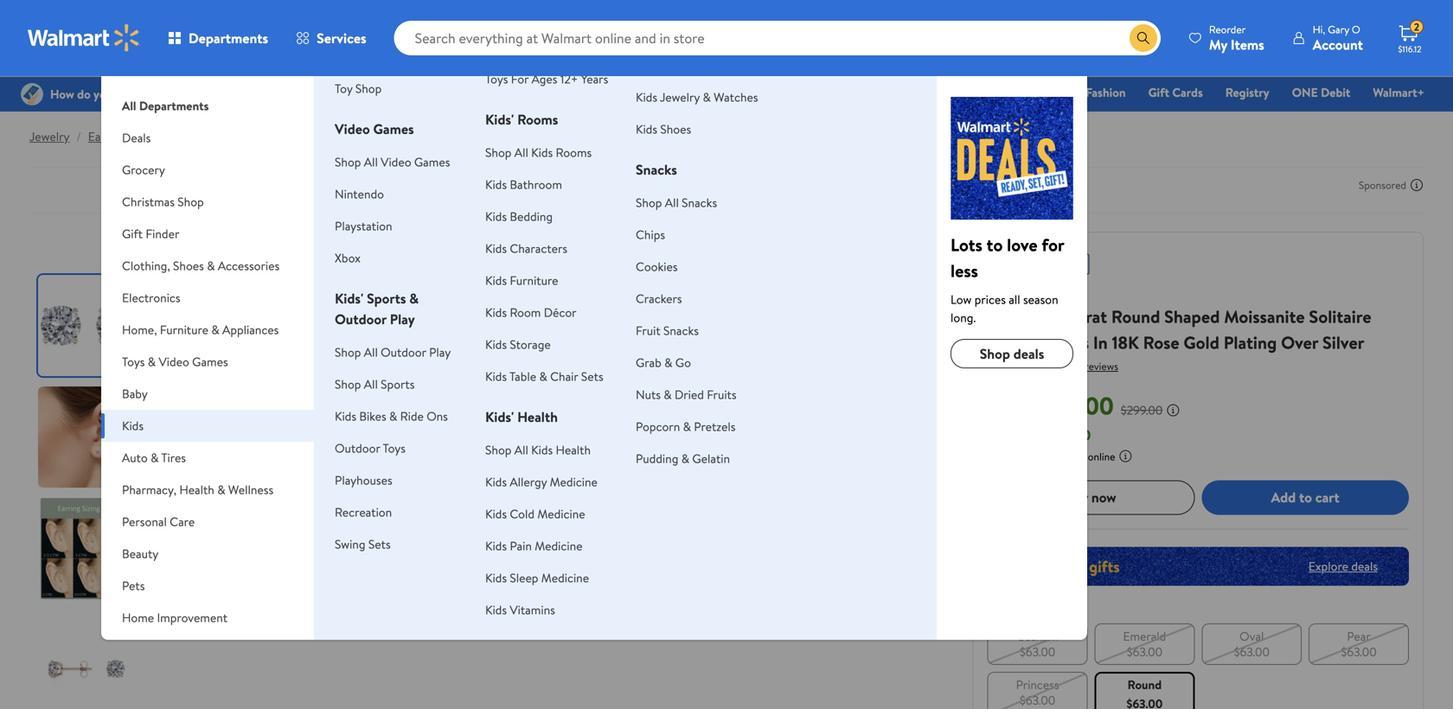 Task type: vqa. For each thing, say whether or not it's contained in the screenshot.
the Outdoor Toys
yes



Task type: locate. For each thing, give the bounding box(es) containing it.
round down 'emerald $63.00'
[[1128, 676, 1162, 693]]

years
[[581, 70, 608, 87]]

when
[[1013, 449, 1037, 464]]

& left ride
[[389, 408, 397, 425]]

1 horizontal spatial home
[[1031, 84, 1063, 101]]

kids down kids bedding link at the top left
[[485, 240, 507, 257]]

2 left carat
[[1052, 304, 1061, 329]]

kids left 'bedding'
[[485, 208, 507, 225]]

shop up the chips link
[[636, 194, 662, 211]]

2 horizontal spatial toys
[[485, 70, 508, 87]]

1 horizontal spatial furniture
[[510, 272, 558, 289]]

grab
[[636, 354, 662, 371]]

toy shop link
[[335, 80, 382, 97], [954, 83, 1017, 102]]

0 horizontal spatial toys
[[122, 353, 145, 370]]

home inside home link
[[1031, 84, 1063, 101]]

video down home, furniture & appliances
[[159, 353, 189, 370]]

grocery for grocery & essentials
[[564, 84, 607, 101]]

wellness
[[228, 481, 273, 498]]

medicine for kids sleep medicine
[[541, 570, 589, 586]]

2 up $116.12
[[1414, 20, 1420, 34]]

toy shop up video games
[[335, 80, 382, 97]]

grocery for grocery
[[122, 161, 165, 178]]

0 vertical spatial electronics
[[881, 84, 939, 101]]

0 vertical spatial deals
[[513, 84, 542, 101]]

$63.00 for cushion $63.00
[[1020, 643, 1056, 660]]

for
[[511, 70, 529, 87]]

kids' for kids' health
[[485, 407, 514, 426]]

toy shop link left home link
[[954, 83, 1017, 102]]

1 vertical spatial gift finder
[[122, 225, 179, 242]]

all for kids' rooms
[[514, 144, 528, 161]]

4
[[988, 304, 998, 329]]

2 vertical spatial kids'
[[485, 407, 514, 426]]

health inside pharmacy, health & wellness dropdown button
[[179, 481, 214, 498]]

shop for shop all snacks
[[636, 194, 662, 211]]

grab & go
[[636, 354, 691, 371]]

finder for "gift finder" link
[[719, 84, 753, 101]]

$63.00 for oval $63.00
[[1234, 643, 1270, 660]]

1 horizontal spatial earrings
[[181, 128, 224, 145]]

outdoor up shop all outdoor play
[[335, 310, 387, 329]]

all for snacks
[[665, 194, 679, 211]]

& inside kids' sports & outdoor play
[[409, 289, 419, 308]]

gift for 'gift cards' link
[[1148, 84, 1170, 101]]

sets
[[581, 368, 603, 385], [368, 536, 391, 553]]

$63.00 inside princess $63.00
[[1020, 692, 1056, 709]]

shop up nintendo
[[335, 154, 361, 170]]

shop left deals
[[980, 344, 1010, 363]]

play up ons
[[429, 344, 451, 361]]

video down video games
[[381, 154, 411, 170]]

0 vertical spatial departments
[[189, 29, 268, 48]]

kids bedding
[[485, 208, 553, 225]]

0 vertical spatial furniture
[[510, 272, 558, 289]]

0 horizontal spatial play
[[390, 310, 415, 329]]

video inside dropdown button
[[159, 353, 189, 370]]

1 vertical spatial rooms
[[556, 144, 592, 161]]

0 horizontal spatial gift
[[122, 225, 143, 242]]

fashion
[[1086, 84, 1126, 101]]

medicine right sleep
[[541, 570, 589, 586]]

all for kids' sports & outdoor play
[[364, 344, 378, 361]]

shop all video games link
[[335, 154, 450, 170]]

services button
[[282, 17, 380, 59]]

0 vertical spatial home
[[1031, 84, 1063, 101]]

add to cart
[[1271, 488, 1340, 507]]

1 horizontal spatial 2
[[1414, 20, 1420, 34]]

0 vertical spatial silver
[[149, 128, 178, 145]]

shoes for clothing,
[[173, 257, 204, 274]]

0 vertical spatial round
[[1111, 304, 1160, 329]]

gold
[[1184, 330, 1220, 355]]

reorder my items
[[1209, 22, 1264, 54]]

kids down kids characters link
[[485, 272, 507, 289]]

kids up auto
[[122, 417, 144, 434]]

round
[[1111, 304, 1160, 329], [1128, 676, 1162, 693]]

1 vertical spatial 2
[[1052, 304, 1061, 329]]

Walmart Site-Wide search field
[[394, 21, 1161, 55]]

1 horizontal spatial sets
[[581, 368, 603, 385]]

snacks
[[636, 160, 677, 179], [682, 194, 717, 211], [663, 322, 699, 339]]

to for love
[[987, 233, 1003, 257]]

improvement
[[157, 609, 228, 626]]

1 vertical spatial round
[[1128, 676, 1162, 693]]

silver down all departments
[[149, 128, 178, 145]]

4 prong 2 carat round shaped moissanite solitaire stud earrings in 18k rose gold plating over silver - image 3 of 5 image
[[38, 498, 139, 599]]

shop all outdoor play
[[335, 344, 451, 361]]

0 vertical spatial health
[[517, 407, 558, 426]]

0 vertical spatial games
[[373, 119, 414, 138]]

toys for toys & video games
[[122, 353, 145, 370]]

0 horizontal spatial finder
[[146, 225, 179, 242]]

1 horizontal spatial gift
[[695, 84, 716, 101]]

gift for "gift finder" link
[[695, 84, 716, 101]]

1 horizontal spatial electronics
[[881, 84, 939, 101]]

1 horizontal spatial deals
[[513, 84, 542, 101]]

earrings
[[88, 128, 131, 145], [181, 128, 224, 145], [1027, 330, 1089, 355]]

my
[[1209, 35, 1227, 54]]

kids up kids bedding link at the top left
[[485, 176, 507, 193]]

kids left bikes
[[335, 408, 356, 425]]

to inside lots to love for less low prices all season long.
[[987, 233, 1003, 257]]

home
[[1031, 84, 1063, 101], [122, 609, 154, 626]]

kids for kids bathroom
[[485, 176, 507, 193]]

0 vertical spatial rooms
[[517, 110, 558, 129]]

1 horizontal spatial finder
[[719, 84, 753, 101]]

home link
[[1024, 83, 1071, 102]]

0 horizontal spatial toy
[[335, 80, 352, 97]]

personal care button
[[101, 506, 314, 538]]

kids left sleep
[[485, 570, 507, 586]]

all inside all departments link
[[122, 97, 136, 114]]

all up allergy
[[514, 442, 528, 458]]

0 vertical spatial sets
[[581, 368, 603, 385]]

pear
[[1347, 628, 1371, 645]]

1 horizontal spatial to
[[1299, 488, 1312, 507]]

1 horizontal spatial video
[[335, 119, 370, 138]]

0 vertical spatial toys
[[485, 70, 508, 87]]

fashion link
[[1078, 83, 1134, 102]]

& down the electronics dropdown button
[[211, 321, 219, 338]]

health down auto & tires "dropdown button"
[[179, 481, 214, 498]]

dried
[[675, 386, 704, 403]]

/ right jewelry 'link'
[[77, 128, 81, 145]]

grocery inside dropdown button
[[122, 161, 165, 178]]

earrings right jewelry 'link'
[[88, 128, 131, 145]]

departments inside dropdown button
[[189, 29, 268, 48]]

video for shop all video games
[[381, 154, 411, 170]]

0 vertical spatial play
[[390, 310, 415, 329]]

décor
[[544, 304, 577, 321]]

grocery button
[[101, 154, 314, 186]]

1 vertical spatial sets
[[368, 536, 391, 553]]

1 horizontal spatial shoes
[[660, 121, 691, 138]]

season
[[1023, 291, 1058, 308]]

sports inside kids' sports & outdoor play
[[367, 289, 406, 308]]

medicine down kids allergy medicine
[[537, 506, 585, 522]]

cookies
[[636, 258, 678, 275]]

health for kids' health
[[517, 407, 558, 426]]

shop up shop all sports link
[[335, 344, 361, 361]]

kids for kids bedding
[[485, 208, 507, 225]]

outdoor inside kids' sports & outdoor play
[[335, 310, 387, 329]]

$63.00 for now $63.00
[[1042, 389, 1114, 423]]

beauty button
[[101, 538, 314, 570]]

outdoor
[[335, 310, 387, 329], [381, 344, 426, 361], [335, 440, 380, 457]]

2 horizontal spatial earrings
[[1027, 330, 1089, 355]]

1 horizontal spatial toy shop
[[962, 84, 1009, 101]]

christmas shop button
[[101, 186, 314, 218]]

1 horizontal spatial /
[[138, 128, 142, 145]]

1 horizontal spatial jewelry
[[660, 89, 700, 106]]

1 vertical spatial shoes
[[173, 257, 204, 274]]

ad disclaimer and feedback image
[[1410, 178, 1424, 192]]

1 horizontal spatial silver
[[1323, 330, 1364, 355]]

ride
[[400, 408, 424, 425]]

0 vertical spatial to
[[987, 233, 1003, 257]]

rooms down "deals" link
[[517, 110, 558, 129]]

video for toys & video games
[[159, 353, 189, 370]]

medicine for kids pain medicine
[[535, 538, 583, 554]]

kids left table
[[485, 368, 507, 385]]

kids characters
[[485, 240, 568, 257]]

one debit
[[1292, 84, 1351, 101]]

nintendo link
[[335, 186, 384, 202]]

kids' inside kids' sports & outdoor play
[[335, 289, 363, 308]]

earrings up grocery dropdown button
[[181, 128, 224, 145]]

kids left pain
[[485, 538, 507, 554]]

shop for shop deals
[[980, 344, 1010, 363]]

& left watches
[[703, 89, 711, 106]]

games inside dropdown button
[[192, 353, 228, 370]]

kids left 'vitamins'
[[485, 602, 507, 618]]

1 vertical spatial games
[[414, 154, 450, 170]]

& down home,
[[148, 353, 156, 370]]

1 vertical spatial home
[[122, 609, 154, 626]]

services
[[317, 29, 366, 48]]

0 vertical spatial 2
[[1414, 20, 1420, 34]]

& left 'go'
[[664, 354, 672, 371]]

1 vertical spatial departments
[[139, 97, 209, 114]]

toy down services
[[335, 80, 352, 97]]

silver inside jeenmata 4 prong 2 carat round shaped moissanite solitaire stud earrings in 18k rose gold plating over silver
[[1323, 330, 1364, 355]]

1 vertical spatial kids'
[[335, 289, 363, 308]]

kids for kids cold medicine
[[485, 506, 507, 522]]

shoes down gift finder dropdown button
[[173, 257, 204, 274]]

2 inside jeenmata 4 prong 2 carat round shaped moissanite solitaire stud earrings in 18k rose gold plating over silver
[[1052, 304, 1061, 329]]

medicine for kids cold medicine
[[537, 506, 585, 522]]

toys down kids bikes & ride ons link
[[383, 440, 406, 457]]

one debit link
[[1284, 83, 1358, 102]]

swing sets
[[335, 536, 391, 553]]

kids table & chair sets
[[485, 368, 603, 385]]

kids allergy medicine
[[485, 474, 598, 490]]

& right table
[[539, 368, 547, 385]]

departments up all departments link
[[189, 29, 268, 48]]

online
[[1088, 449, 1115, 464]]

to for cart
[[1299, 488, 1312, 507]]

0 horizontal spatial furniture
[[160, 321, 208, 338]]

round up 18k
[[1111, 304, 1160, 329]]

all for video games
[[364, 154, 378, 170]]

& up shop all outdoor play link
[[409, 289, 419, 308]]

rooms up bathroom
[[556, 144, 592, 161]]

all up kids bathroom
[[514, 144, 528, 161]]

accessories
[[218, 257, 280, 274]]

oval $63.00
[[1234, 628, 1270, 660]]

swing
[[335, 536, 365, 553]]

items
[[1231, 35, 1264, 54]]

1 vertical spatial silver
[[1323, 330, 1364, 355]]

storage
[[510, 336, 551, 353]]

4 prong 2 carat round shaped moissanite solitaire stud earrings in 18k rose gold plating over silver - image 1 of 5 image
[[38, 275, 139, 376]]

earrings up (3.8)
[[1027, 330, 1089, 355]]

kids' down xbox
[[335, 289, 363, 308]]

1 / from the left
[[77, 128, 81, 145]]

deals for "deals" link
[[513, 84, 542, 101]]

& left wellness
[[217, 481, 225, 498]]

1 horizontal spatial gift finder
[[695, 84, 753, 101]]

gary
[[1328, 22, 1349, 37]]

shoes down kids jewelry & watches link at the top
[[660, 121, 691, 138]]

to inside button
[[1299, 488, 1312, 507]]

0 horizontal spatial to
[[987, 233, 1003, 257]]

kids for kids furniture
[[485, 272, 507, 289]]

shop all snacks
[[636, 194, 717, 211]]

fruits
[[707, 386, 737, 403]]

kids for kids jewelry & watches
[[636, 89, 657, 106]]

shoes
[[660, 121, 691, 138], [173, 257, 204, 274]]

furniture inside dropdown button
[[160, 321, 208, 338]]

toy shop link up video games
[[335, 80, 382, 97]]

all down video games
[[364, 154, 378, 170]]

silver down solitaire
[[1323, 330, 1364, 355]]

shoes for kids
[[660, 121, 691, 138]]

0 vertical spatial video
[[335, 119, 370, 138]]

all up the chips link
[[665, 194, 679, 211]]

home for home improvement
[[122, 609, 154, 626]]

kids for kids shoes
[[636, 121, 657, 138]]

toy shop left home link
[[962, 84, 1009, 101]]

medicine right allergy
[[550, 474, 598, 490]]

allergy
[[510, 474, 547, 490]]

pretzels
[[694, 418, 736, 435]]

toys for ages 12+ years
[[485, 70, 608, 87]]

0 horizontal spatial gift finder
[[122, 225, 179, 242]]

play up shop all outdoor play link
[[390, 310, 415, 329]]

medicine for kids allergy medicine
[[550, 474, 598, 490]]

sets right swing
[[368, 536, 391, 553]]

toy shop inside "link"
[[962, 84, 1009, 101]]

sports
[[367, 289, 406, 308], [381, 376, 415, 393]]

health up kids allergy medicine link
[[556, 442, 591, 458]]

walmart+ link
[[1365, 83, 1432, 102]]

2 horizontal spatial gift
[[1148, 84, 1170, 101]]

kids up kids shoes
[[636, 89, 657, 106]]

kids for kids vitamins
[[485, 602, 507, 618]]

furniture up toys & video games
[[160, 321, 208, 338]]

toy inside toy shop "link"
[[962, 84, 979, 101]]

all up shop all sports
[[364, 344, 378, 361]]

pain
[[510, 538, 532, 554]]

departments up silver earrings link
[[139, 97, 209, 114]]

& right patio
[[152, 641, 160, 658]]

0 vertical spatial snacks
[[636, 160, 677, 179]]

$63.00 inside 'emerald $63.00'
[[1127, 643, 1163, 660]]

1 vertical spatial finder
[[146, 225, 179, 242]]

kids image
[[951, 97, 1073, 220]]

0 vertical spatial kids'
[[485, 110, 514, 129]]

(3.8)
[[1043, 359, 1063, 374]]

jewelry up kids shoes
[[660, 89, 700, 106]]

$63.00 inside cushion $63.00
[[1020, 643, 1056, 660]]

home for home
[[1031, 84, 1063, 101]]

kids room décor link
[[485, 304, 577, 321]]

rooms
[[517, 110, 558, 129], [556, 144, 592, 161]]

home inside home improvement dropdown button
[[122, 609, 154, 626]]

gift inside dropdown button
[[122, 225, 143, 242]]

2 vertical spatial health
[[179, 481, 214, 498]]

kids for kids table & chair sets
[[485, 368, 507, 385]]

kids left allergy
[[485, 474, 507, 490]]

home left fashion link
[[1031, 84, 1063, 101]]

prong
[[1003, 304, 1048, 329]]

0 vertical spatial finder
[[719, 84, 753, 101]]

1 vertical spatial furniture
[[160, 321, 208, 338]]

kids' down "deals" link
[[485, 110, 514, 129]]

furniture for kids
[[510, 272, 558, 289]]

0 horizontal spatial toy shop
[[335, 80, 382, 97]]

health for pharmacy, health & wellness
[[179, 481, 214, 498]]

patio & garden
[[122, 641, 201, 658]]

1 vertical spatial video
[[381, 154, 411, 170]]

silver
[[149, 128, 178, 145], [1323, 330, 1364, 355]]

0 vertical spatial grocery
[[564, 84, 607, 101]]

toys
[[485, 70, 508, 87], [122, 353, 145, 370], [383, 440, 406, 457]]

cards
[[1172, 84, 1203, 101]]

kids for kids characters
[[485, 240, 507, 257]]

kids table & chair sets link
[[485, 368, 603, 385]]

home improvement
[[122, 609, 228, 626]]

0 horizontal spatial video
[[159, 353, 189, 370]]

shop down kids' rooms
[[485, 144, 512, 161]]

christmas shop
[[122, 193, 204, 210]]

& down gift finder dropdown button
[[207, 257, 215, 274]]

appliances
[[222, 321, 279, 338]]

1 vertical spatial grocery
[[122, 161, 165, 178]]

1 vertical spatial deals
[[122, 129, 151, 146]]

medicine right pain
[[535, 538, 583, 554]]

2 vertical spatial toys
[[383, 440, 406, 457]]

toys inside dropdown button
[[122, 353, 145, 370]]

1 horizontal spatial toy
[[962, 84, 979, 101]]

outdoor up shop all sports link
[[381, 344, 426, 361]]

walmart image
[[28, 24, 140, 52]]

finder down christmas shop in the top of the page
[[146, 225, 179, 242]]

shop down kids' health
[[485, 442, 512, 458]]

all departments
[[122, 97, 209, 114]]

$63.00 for pear $63.00
[[1341, 643, 1377, 660]]

& left gelatin
[[681, 450, 689, 467]]

finder for gift finder dropdown button
[[146, 225, 179, 242]]

sets right chair
[[581, 368, 603, 385]]

toys up baby
[[122, 353, 145, 370]]

0 horizontal spatial jewelry
[[29, 128, 70, 145]]

kids inside "kids" dropdown button
[[122, 417, 144, 434]]

1 vertical spatial electronics
[[122, 289, 180, 306]]

kids for kids storage
[[485, 336, 507, 353]]

0 vertical spatial sports
[[367, 289, 406, 308]]

0 horizontal spatial silver
[[149, 128, 178, 145]]

shop for shop all outdoor play
[[335, 344, 361, 361]]

to left cart
[[1299, 488, 1312, 507]]

kids' for kids' rooms
[[485, 110, 514, 129]]

kids sleep medicine link
[[485, 570, 589, 586]]

2 vertical spatial video
[[159, 353, 189, 370]]

toys left for
[[485, 70, 508, 87]]

grocery & essentials
[[564, 84, 672, 101]]

shop all snacks link
[[636, 194, 717, 211]]

health up 'shop all kids health' link
[[517, 407, 558, 426]]

0 horizontal spatial shoes
[[173, 257, 204, 274]]

kids sleep medicine
[[485, 570, 589, 586]]

$63.00 for emerald $63.00
[[1127, 643, 1163, 660]]

2 vertical spatial games
[[192, 353, 228, 370]]

garden
[[163, 641, 201, 658]]

0 horizontal spatial home
[[122, 609, 154, 626]]

electronics inside dropdown button
[[122, 289, 180, 306]]

learn more about strikethrough prices image
[[1166, 403, 1180, 417]]

kids down essentials
[[636, 121, 657, 138]]

toy for toy shop "link" to the left
[[335, 80, 352, 97]]

outdoor up playhouses link
[[335, 440, 380, 457]]

buy now button
[[988, 480, 1195, 515]]

jewelry left earrings link
[[29, 128, 70, 145]]

2 horizontal spatial video
[[381, 154, 411, 170]]

kids bikes & ride ons link
[[335, 408, 448, 425]]

home,
[[122, 321, 157, 338]]

video up the shop all video games link
[[335, 119, 370, 138]]

& right the years
[[609, 84, 618, 101]]

& left tires
[[151, 449, 159, 466]]

all up "jewelry / earrings / silver earrings"
[[122, 97, 136, 114]]

emerald $63.00
[[1123, 628, 1166, 660]]

0 vertical spatial outdoor
[[335, 310, 387, 329]]

play inside kids' sports & outdoor play
[[390, 310, 415, 329]]

kids left cold
[[485, 506, 507, 522]]

deals inside dropdown button
[[122, 129, 151, 146]]

1 horizontal spatial grocery
[[564, 84, 607, 101]]

toy right electronics link
[[962, 84, 979, 101]]

0 horizontal spatial deals
[[122, 129, 151, 146]]

shop inside 'link'
[[980, 344, 1010, 363]]

0 horizontal spatial 2
[[1052, 304, 1061, 329]]

0 horizontal spatial /
[[77, 128, 81, 145]]

shoes inside dropdown button
[[173, 257, 204, 274]]

finder inside dropdown button
[[146, 225, 179, 242]]

1 horizontal spatial toys
[[383, 440, 406, 457]]

1 horizontal spatial play
[[429, 344, 451, 361]]

kids' down table
[[485, 407, 514, 426]]

all
[[122, 97, 136, 114], [514, 144, 528, 161], [364, 154, 378, 170], [665, 194, 679, 211], [364, 344, 378, 361], [364, 376, 378, 393], [514, 442, 528, 458]]

shop up video games
[[355, 80, 382, 97]]

beauty
[[122, 545, 159, 562]]

games for shop all video games
[[414, 154, 450, 170]]

shop left home link
[[982, 84, 1009, 101]]

2 / from the left
[[138, 128, 142, 145]]

/ right earrings link
[[138, 128, 142, 145]]

0 vertical spatial shoes
[[660, 121, 691, 138]]

to left the love
[[987, 233, 1003, 257]]

0 vertical spatial gift finder
[[695, 84, 753, 101]]

sports down shop all outdoor play link
[[381, 376, 415, 393]]

gift finder inside gift finder dropdown button
[[122, 225, 179, 242]]

0 horizontal spatial electronics
[[122, 289, 180, 306]]

gift finder inside "gift finder" link
[[695, 84, 753, 101]]

now
[[1092, 488, 1116, 507]]

play
[[390, 310, 415, 329], [429, 344, 451, 361]]

long.
[[951, 309, 976, 326]]



Task type: describe. For each thing, give the bounding box(es) containing it.
pear $63.00
[[1341, 628, 1377, 660]]

1 horizontal spatial toy shop link
[[954, 83, 1017, 102]]

auto
[[122, 449, 148, 466]]

add
[[1271, 488, 1296, 507]]

toys for toys for ages 12+ years
[[485, 70, 508, 87]]

deals for deals dropdown button
[[122, 129, 151, 146]]

cold
[[510, 506, 535, 522]]

reviews
[[1085, 359, 1118, 374]]

kids up bathroom
[[531, 144, 553, 161]]

crackers link
[[636, 290, 682, 307]]

deals
[[1014, 344, 1044, 363]]

shop all kids health link
[[485, 442, 591, 458]]

& inside toys & video games dropdown button
[[148, 353, 156, 370]]

toys & video games button
[[101, 346, 314, 378]]

electronics for electronics link
[[881, 84, 939, 101]]

777 reviews link
[[1063, 359, 1118, 374]]

chips link
[[636, 226, 665, 243]]

jeenmata link
[[988, 283, 1039, 300]]

shop all sports
[[335, 376, 415, 393]]

shop all kids rooms link
[[485, 144, 592, 161]]

0 horizontal spatial sets
[[368, 536, 391, 553]]

price when purchased online
[[988, 449, 1115, 464]]

1 vertical spatial health
[[556, 442, 591, 458]]

furniture for home,
[[160, 321, 208, 338]]

rose
[[1143, 330, 1179, 355]]

2 vertical spatial outdoor
[[335, 440, 380, 457]]

kids for kids allergy medicine
[[485, 474, 507, 490]]

kids for kids pain medicine
[[485, 538, 507, 554]]

4 prong 2 carat round shaped moissanite solitaire stud earrings in 18k rose gold plating over silver - image 2 of 5 image
[[38, 387, 139, 488]]

kids bathroom link
[[485, 176, 562, 193]]

kids for "kids" dropdown button
[[122, 417, 144, 434]]

shop for shop all kids rooms
[[485, 144, 512, 161]]

toys for ages 12+ years link
[[485, 70, 608, 87]]

1 vertical spatial outdoor
[[381, 344, 426, 361]]

1 vertical spatial play
[[429, 344, 451, 361]]

all for kids' health
[[514, 442, 528, 458]]

cushion
[[1016, 628, 1059, 645]]

gift finder for "gift finder" link
[[695, 84, 753, 101]]

kids pain medicine
[[485, 538, 583, 554]]

room
[[510, 304, 541, 321]]

up to sixty percent off deals. shop now. image
[[988, 547, 1409, 586]]

& inside home, furniture & appliances dropdown button
[[211, 321, 219, 338]]

kids for kids sleep medicine
[[485, 570, 507, 586]]

shop for shop all kids health
[[485, 442, 512, 458]]

toy shop for toy shop "link" to the left
[[335, 80, 382, 97]]

electronics for the electronics dropdown button
[[122, 289, 180, 306]]

shop inside dropdown button
[[178, 193, 204, 210]]

1 vertical spatial snacks
[[682, 194, 717, 211]]

clothing, shoes & accessories
[[122, 257, 280, 274]]

gift for gift finder dropdown button
[[122, 225, 143, 242]]

shop for shop all sports
[[335, 376, 361, 393]]

table
[[509, 368, 536, 385]]

1 vertical spatial jewelry
[[29, 128, 70, 145]]

popcorn & pretzels link
[[636, 418, 736, 435]]

kids up kids allergy medicine
[[531, 442, 553, 458]]

kids cold medicine
[[485, 506, 585, 522]]

patio
[[122, 641, 149, 658]]

fruit snacks link
[[636, 322, 699, 339]]

all departments link
[[101, 76, 314, 122]]

carat
[[1065, 304, 1107, 329]]

kids jewelry & watches link
[[636, 89, 758, 106]]

ages
[[532, 70, 557, 87]]

essentials
[[621, 84, 672, 101]]

earrings inside jeenmata 4 prong 2 carat round shaped moissanite solitaire stud earrings in 18k rose gold plating over silver
[[1027, 330, 1089, 355]]

round button
[[1095, 672, 1195, 709]]

stud
[[988, 330, 1022, 355]]

2 vertical spatial snacks
[[663, 322, 699, 339]]

pharmacy, health & wellness button
[[101, 474, 314, 506]]

Search search field
[[394, 21, 1161, 55]]

princess
[[1016, 676, 1059, 693]]

& right nuts
[[664, 386, 672, 403]]

tires
[[161, 449, 186, 466]]

kids vitamins
[[485, 602, 555, 618]]

kids allergy medicine link
[[485, 474, 598, 490]]

toy for right toy shop "link"
[[962, 84, 979, 101]]

777
[[1067, 359, 1082, 374]]

kids bikes & ride ons
[[335, 408, 448, 425]]

kids bathroom
[[485, 176, 562, 193]]

crackers
[[636, 290, 682, 307]]

& inside grocery & essentials link
[[609, 84, 618, 101]]

reorder
[[1209, 22, 1246, 37]]

baby button
[[101, 378, 314, 410]]

less
[[951, 259, 978, 283]]

round inside jeenmata 4 prong 2 carat round shaped moissanite solitaire stud earrings in 18k rose gold plating over silver
[[1111, 304, 1160, 329]]

registry
[[1225, 84, 1270, 101]]

& inside the clothing, shoes & accessories dropdown button
[[207, 257, 215, 274]]

home improvement button
[[101, 602, 314, 634]]

shape list
[[984, 620, 1413, 709]]

12+
[[560, 70, 578, 87]]

xbox
[[335, 250, 361, 266]]

shop for shop all video games
[[335, 154, 361, 170]]

0 horizontal spatial toy shop link
[[335, 80, 382, 97]]

deals link
[[505, 83, 550, 102]]

& inside pharmacy, health & wellness dropdown button
[[217, 481, 225, 498]]

solitaire
[[1309, 304, 1372, 329]]

nuts
[[636, 386, 661, 403]]

lots
[[951, 233, 983, 257]]

registry link
[[1218, 83, 1277, 102]]

grocery & essentials link
[[557, 83, 680, 102]]

playhouses link
[[335, 472, 392, 489]]

bathroom
[[510, 176, 562, 193]]

swing sets link
[[335, 536, 391, 553]]

kids for kids room décor
[[485, 304, 507, 321]]

kids' for kids' sports & outdoor play
[[335, 289, 363, 308]]

games for toys & video games
[[192, 353, 228, 370]]

& inside auto & tires "dropdown button"
[[151, 449, 159, 466]]

outdoor toys link
[[335, 440, 406, 457]]

shop all kids rooms
[[485, 144, 592, 161]]

$63.00 for princess $63.00
[[1020, 692, 1056, 709]]

shop inside "link"
[[982, 84, 1009, 101]]

clothing,
[[122, 257, 170, 274]]

legal information image
[[1119, 449, 1133, 463]]

video games
[[335, 119, 414, 138]]

buy now
[[1066, 488, 1116, 507]]

hi, gary o account
[[1313, 22, 1363, 54]]

pets button
[[101, 570, 314, 602]]

chips
[[636, 226, 665, 243]]

popcorn
[[636, 418, 680, 435]]

$236.00
[[1042, 425, 1091, 444]]

nuts & dried fruits link
[[636, 386, 737, 403]]

0 vertical spatial jewelry
[[660, 89, 700, 106]]

& inside patio & garden 'dropdown button'
[[152, 641, 160, 658]]

personal care
[[122, 513, 195, 530]]

pudding
[[636, 450, 678, 467]]

shop all video games
[[335, 154, 450, 170]]

shop deals
[[980, 344, 1044, 363]]

gift finder for gift finder dropdown button
[[122, 225, 179, 242]]

(3.8) 777 reviews
[[1043, 359, 1118, 374]]

auto & tires
[[122, 449, 186, 466]]

silver earrings link
[[149, 128, 224, 145]]

4 prong 2 carat round shaped moissanite solitaire stud earrings in 18k rose gold plating over silver - image 4 of 5 image
[[38, 610, 139, 709]]

kids' health
[[485, 407, 558, 426]]

baby
[[122, 385, 148, 402]]

moissanite
[[1224, 304, 1305, 329]]

0 horizontal spatial earrings
[[88, 128, 131, 145]]

1 vertical spatial sports
[[381, 376, 415, 393]]

all up bikes
[[364, 376, 378, 393]]

jeenmata 4 prong 2 carat round shaped moissanite solitaire stud earrings in 18k rose gold plating over silver
[[988, 283, 1372, 355]]

clothing, shoes & accessories button
[[101, 250, 314, 282]]

search icon image
[[1136, 31, 1150, 45]]

round inside button
[[1128, 676, 1162, 693]]

toy shop for right toy shop "link"
[[962, 84, 1009, 101]]

& left pretzels
[[683, 418, 691, 435]]

emerald
[[1123, 628, 1166, 645]]

pharmacy, health & wellness
[[122, 481, 273, 498]]

pharmacy,
[[122, 481, 176, 498]]

playhouses
[[335, 472, 392, 489]]

kids for kids bikes & ride ons
[[335, 408, 356, 425]]



